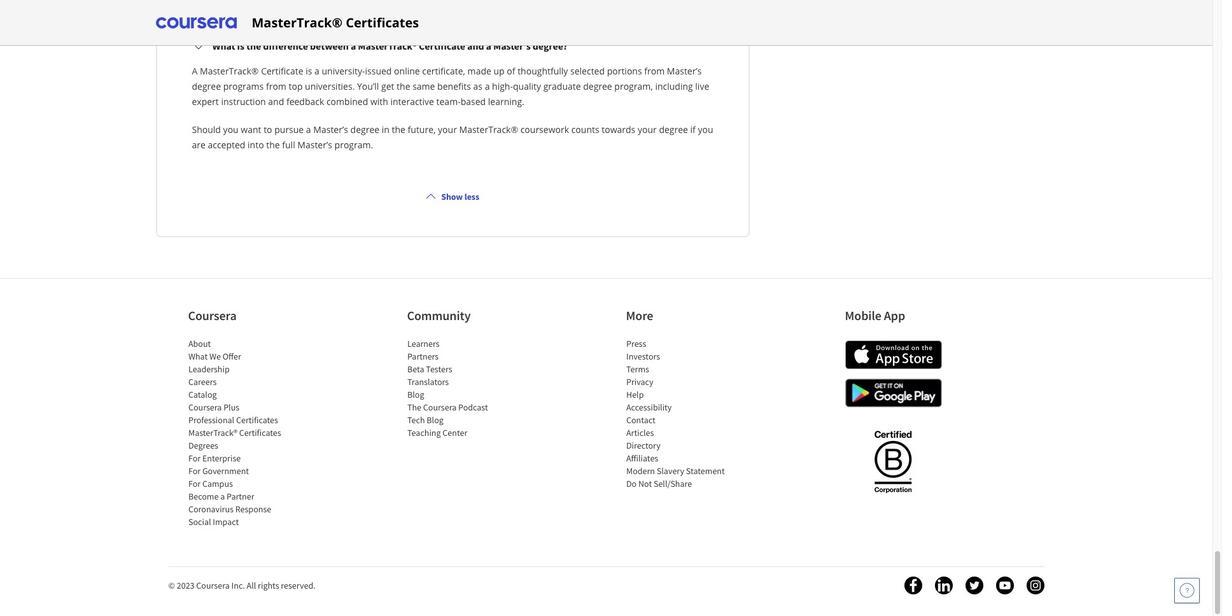 Task type: describe. For each thing, give the bounding box(es) containing it.
mastertrack® up difference
[[252, 14, 343, 31]]

not
[[639, 478, 652, 490]]

the left full
[[266, 139, 280, 151]]

mastertrack® inside about what we offer leadership careers catalog coursera plus professional certificates mastertrack® certificates degrees for enterprise for government for campus become a partner coronavirus response social impact
[[188, 427, 237, 439]]

thoughtfully
[[518, 65, 568, 77]]

of
[[507, 65, 516, 77]]

the right in
[[392, 124, 406, 136]]

accessibility
[[626, 402, 672, 413]]

what inside about what we offer leadership careers catalog coursera plus professional certificates mastertrack® certificates degrees for enterprise for government for campus become a partner coronavirus response social impact
[[188, 351, 207, 363]]

degree?
[[533, 40, 568, 52]]

list for more
[[626, 338, 735, 491]]

difference
[[263, 40, 308, 52]]

teaching center link
[[407, 427, 467, 439]]

podcast
[[458, 402, 488, 413]]

list for community
[[407, 338, 516, 440]]

impact
[[213, 517, 239, 528]]

social
[[188, 517, 211, 528]]

become a partner link
[[188, 491, 254, 503]]

tech blog link
[[407, 415, 444, 426]]

contact
[[626, 415, 656, 426]]

1 vertical spatial from
[[266, 80, 287, 92]]

certificate inside dropdown button
[[419, 40, 466, 52]]

partners
[[407, 351, 439, 363]]

what is the difference between a mastertrack® certificate and a master's degree?
[[212, 40, 568, 52]]

master's
[[494, 40, 531, 52]]

counts
[[572, 124, 600, 136]]

sell/share
[[654, 478, 692, 490]]

future,
[[408, 124, 436, 136]]

the coursera podcast link
[[407, 402, 488, 413]]

leadership
[[188, 364, 229, 375]]

campus
[[202, 478, 233, 490]]

about what we offer leadership careers catalog coursera plus professional certificates mastertrack® certificates degrees for enterprise for government for campus become a partner coronavirus response social impact
[[188, 338, 281, 528]]

do not sell/share link
[[626, 478, 692, 490]]

coursework
[[521, 124, 569, 136]]

degrees
[[188, 440, 218, 452]]

catalog link
[[188, 389, 217, 401]]

certificate,
[[422, 65, 466, 77]]

testers
[[426, 364, 452, 375]]

press
[[626, 338, 646, 350]]

should
[[192, 124, 221, 136]]

community
[[407, 308, 471, 324]]

1 vertical spatial certificates
[[236, 415, 278, 426]]

show less
[[442, 191, 480, 203]]

the inside dropdown button
[[247, 40, 261, 52]]

careers
[[188, 377, 216, 388]]

should you want to pursue a master's degree in the future, your mastertrack® coursework counts towards your degree if you are accepted into the full master's program.
[[192, 124, 714, 151]]

coursera linkedin image
[[935, 577, 953, 595]]

the
[[407, 402, 421, 413]]

towards
[[602, 124, 636, 136]]

programs
[[223, 80, 264, 92]]

is inside dropdown button
[[237, 40, 245, 52]]

2 vertical spatial master's
[[298, 139, 332, 151]]

and inside the "a mastertrack® certificate is a university-issued online certificate, made up of thoughtfully selected portions from master's degree programs from top universities. you'll get the same benefits as a high-quality graduate degree program, including live expert instruction and feedback combined with interactive team-based learning."
[[268, 96, 284, 108]]

a inside should you want to pursue a master's degree in the future, your mastertrack® coursework counts towards your degree if you are accepted into the full master's program.
[[306, 124, 311, 136]]

press link
[[626, 338, 646, 350]]

about
[[188, 338, 211, 350]]

beta
[[407, 364, 424, 375]]

1 vertical spatial master's
[[314, 124, 348, 136]]

get it on google play image
[[846, 379, 942, 408]]

statement
[[686, 466, 725, 477]]

instruction
[[221, 96, 266, 108]]

reserved.
[[281, 580, 316, 592]]

between
[[310, 40, 349, 52]]

coursera left inc.
[[196, 580, 230, 592]]

coursera instagram image
[[1027, 577, 1045, 595]]

mastertrack® inside the "a mastertrack® certificate is a university-issued online certificate, made up of thoughtfully selected portions from master's degree programs from top universities. you'll get the same benefits as a high-quality graduate degree program, including live expert instruction and feedback combined with interactive team-based learning."
[[200, 65, 259, 77]]

tech
[[407, 415, 425, 426]]

accepted
[[208, 139, 245, 151]]

coursera facebook image
[[905, 577, 923, 595]]

coronavirus response link
[[188, 504, 271, 515]]

live
[[696, 80, 710, 92]]

a up 'universities.'
[[315, 65, 320, 77]]

learners
[[407, 338, 440, 350]]

center
[[443, 427, 467, 439]]

program.
[[335, 139, 373, 151]]

© 2023 coursera inc. all rights reserved.
[[168, 580, 316, 592]]

logo of certified b corporation image
[[868, 424, 920, 500]]

1 you from the left
[[223, 124, 239, 136]]

program,
[[615, 80, 653, 92]]

in
[[382, 124, 390, 136]]

degree down selected
[[584, 80, 613, 92]]

translators
[[407, 377, 449, 388]]

expert
[[192, 96, 219, 108]]

coronavirus
[[188, 504, 233, 515]]

1 vertical spatial blog
[[427, 415, 444, 426]]

list for coursera
[[188, 338, 297, 529]]

what inside dropdown button
[[212, 40, 235, 52]]

all
[[247, 580, 256, 592]]

what we offer link
[[188, 351, 241, 363]]

mobile app
[[846, 308, 906, 324]]

is inside the "a mastertrack® certificate is a university-issued online certificate, made up of thoughtfully selected portions from master's degree programs from top universities. you'll get the same benefits as a high-quality graduate degree program, including live expert instruction and feedback combined with interactive team-based learning."
[[306, 65, 312, 77]]

enterprise
[[202, 453, 241, 464]]

including
[[656, 80, 693, 92]]

government
[[202, 466, 249, 477]]

benefits
[[438, 80, 471, 92]]

we
[[209, 351, 221, 363]]

full
[[282, 139, 295, 151]]

articles
[[626, 427, 654, 439]]

a inside about what we offer leadership careers catalog coursera plus professional certificates mastertrack® certificates degrees for enterprise for government for campus become a partner coronavirus response social impact
[[220, 491, 225, 503]]



Task type: vqa. For each thing, say whether or not it's contained in the screenshot.
program.
yes



Task type: locate. For each thing, give the bounding box(es) containing it.
master's right full
[[298, 139, 332, 151]]

for up become
[[188, 478, 200, 490]]

your right towards
[[638, 124, 657, 136]]

certificate up certificate, at the top
[[419, 40, 466, 52]]

high-
[[492, 80, 513, 92]]

1 horizontal spatial certificate
[[419, 40, 466, 52]]

1 your from the left
[[438, 124, 457, 136]]

social impact link
[[188, 517, 239, 528]]

modern slavery statement link
[[626, 466, 725, 477]]

as
[[474, 80, 483, 92]]

terms link
[[626, 364, 649, 375]]

what down about
[[188, 351, 207, 363]]

1 horizontal spatial list
[[407, 338, 516, 440]]

for down degrees
[[188, 453, 200, 464]]

1 vertical spatial is
[[306, 65, 312, 77]]

the inside the "a mastertrack® certificate is a university-issued online certificate, made up of thoughtfully selected portions from master's degree programs from top universities. you'll get the same benefits as a high-quality graduate degree program, including live expert instruction and feedback combined with interactive team-based learning."
[[397, 80, 411, 92]]

for campus link
[[188, 478, 233, 490]]

2 vertical spatial certificates
[[239, 427, 281, 439]]

certificates down professional certificates link
[[239, 427, 281, 439]]

professional certificates link
[[188, 415, 278, 426]]

become
[[188, 491, 218, 503]]

0 vertical spatial what
[[212, 40, 235, 52]]

interactive
[[391, 96, 434, 108]]

master's up 'including'
[[667, 65, 702, 77]]

coursera up about link
[[188, 308, 237, 324]]

1 list from the left
[[188, 338, 297, 529]]

mobile
[[846, 308, 882, 324]]

1 vertical spatial for
[[188, 466, 200, 477]]

0 vertical spatial blog
[[407, 389, 424, 401]]

0 vertical spatial from
[[645, 65, 665, 77]]

you right if
[[698, 124, 714, 136]]

you'll
[[357, 80, 379, 92]]

©
[[168, 580, 175, 592]]

mastertrack® down 'professional'
[[188, 427, 237, 439]]

a down campus
[[220, 491, 225, 503]]

list
[[188, 338, 297, 529], [407, 338, 516, 440], [626, 338, 735, 491]]

directory
[[626, 440, 661, 452]]

1 horizontal spatial is
[[306, 65, 312, 77]]

are
[[192, 139, 206, 151]]

online
[[394, 65, 420, 77]]

certificates
[[346, 14, 419, 31], [236, 415, 278, 426], [239, 427, 281, 439]]

selected
[[571, 65, 605, 77]]

0 horizontal spatial is
[[237, 40, 245, 52]]

about link
[[188, 338, 211, 350]]

download on the app store image
[[846, 341, 942, 370]]

degree left if
[[659, 124, 689, 136]]

certificates up mastertrack® certificates link
[[236, 415, 278, 426]]

for
[[188, 453, 200, 464], [188, 466, 200, 477], [188, 478, 200, 490]]

combined
[[327, 96, 368, 108]]

0 horizontal spatial your
[[438, 124, 457, 136]]

blog up teaching center link
[[427, 415, 444, 426]]

list containing press
[[626, 338, 735, 491]]

made
[[468, 65, 492, 77]]

what
[[212, 40, 235, 52], [188, 351, 207, 363]]

0 horizontal spatial from
[[266, 80, 287, 92]]

coursera up the tech blog link
[[423, 402, 457, 413]]

terms
[[626, 364, 649, 375]]

blog
[[407, 389, 424, 401], [427, 415, 444, 426]]

pursue
[[275, 124, 304, 136]]

3 list from the left
[[626, 338, 735, 491]]

universities.
[[305, 80, 355, 92]]

plus
[[223, 402, 239, 413]]

for enterprise link
[[188, 453, 241, 464]]

0 horizontal spatial blog
[[407, 389, 424, 401]]

show less button
[[421, 185, 485, 208]]

list containing about
[[188, 338, 297, 529]]

based
[[461, 96, 486, 108]]

0 horizontal spatial you
[[223, 124, 239, 136]]

certificate inside the "a mastertrack® certificate is a university-issued online certificate, made up of thoughtfully selected portions from master's degree programs from top universities. you'll get the same benefits as a high-quality graduate degree program, including live expert instruction and feedback combined with interactive team-based learning."
[[261, 65, 304, 77]]

1 horizontal spatial you
[[698, 124, 714, 136]]

you
[[223, 124, 239, 136], [698, 124, 714, 136]]

up
[[494, 65, 505, 77]]

top
[[289, 80, 303, 92]]

mastertrack® up programs
[[200, 65, 259, 77]]

translators link
[[407, 377, 449, 388]]

coursera youtube image
[[997, 577, 1014, 595]]

mastertrack® inside what is the difference between a mastertrack® certificate and a master's degree? dropdown button
[[358, 40, 417, 52]]

a
[[192, 65, 198, 77]]

app
[[885, 308, 906, 324]]

certificates up what is the difference between a mastertrack® certificate and a master's degree?
[[346, 14, 419, 31]]

is up programs
[[237, 40, 245, 52]]

issued
[[365, 65, 392, 77]]

graduate
[[544, 80, 581, 92]]

1 horizontal spatial what
[[212, 40, 235, 52]]

0 horizontal spatial certificate
[[261, 65, 304, 77]]

from up 'including'
[[645, 65, 665, 77]]

degree up expert
[[192, 80, 221, 92]]

you up accepted
[[223, 124, 239, 136]]

investors link
[[626, 351, 660, 363]]

mastertrack® inside should you want to pursue a master's degree in the future, your mastertrack® coursework counts towards your degree if you are accepted into the full master's program.
[[460, 124, 519, 136]]

help link
[[626, 389, 644, 401]]

mastertrack® certificates link
[[188, 427, 281, 439]]

coursera
[[188, 308, 237, 324], [188, 402, 222, 413], [423, 402, 457, 413], [196, 580, 230, 592]]

2 you from the left
[[698, 124, 714, 136]]

coursera image
[[156, 12, 237, 33]]

coursera plus link
[[188, 402, 239, 413]]

coursera inside learners partners beta testers translators blog the coursera podcast tech blog teaching center
[[423, 402, 457, 413]]

0 horizontal spatial list
[[188, 338, 297, 529]]

a right pursue
[[306, 124, 311, 136]]

catalog
[[188, 389, 217, 401]]

privacy
[[626, 377, 654, 388]]

help center image
[[1180, 583, 1196, 599]]

0 vertical spatial certificates
[[346, 14, 419, 31]]

coursera twitter image
[[966, 577, 984, 595]]

0 horizontal spatial and
[[268, 96, 284, 108]]

for up for campus link
[[188, 466, 200, 477]]

list containing learners
[[407, 338, 516, 440]]

2 list from the left
[[407, 338, 516, 440]]

the left difference
[[247, 40, 261, 52]]

3 for from the top
[[188, 478, 200, 490]]

0 vertical spatial master's
[[667, 65, 702, 77]]

leadership link
[[188, 364, 229, 375]]

1 horizontal spatial and
[[468, 40, 484, 52]]

careers link
[[188, 377, 216, 388]]

coursera down catalog link
[[188, 402, 222, 413]]

directory link
[[626, 440, 661, 452]]

inc.
[[232, 580, 245, 592]]

0 vertical spatial certificate
[[419, 40, 466, 52]]

degree up program.
[[351, 124, 380, 136]]

from left top
[[266, 80, 287, 92]]

if
[[691, 124, 696, 136]]

0 vertical spatial is
[[237, 40, 245, 52]]

1 horizontal spatial blog
[[427, 415, 444, 426]]

feedback
[[287, 96, 324, 108]]

0 vertical spatial for
[[188, 453, 200, 464]]

modern
[[626, 466, 655, 477]]

1 vertical spatial and
[[268, 96, 284, 108]]

coursera inside about what we offer leadership careers catalog coursera plus professional certificates mastertrack® certificates degrees for enterprise for government for campus become a partner coronavirus response social impact
[[188, 402, 222, 413]]

and up made
[[468, 40, 484, 52]]

degrees link
[[188, 440, 218, 452]]

for government link
[[188, 466, 249, 477]]

do
[[626, 478, 637, 490]]

certificate up top
[[261, 65, 304, 77]]

articles link
[[626, 427, 654, 439]]

1 horizontal spatial your
[[638, 124, 657, 136]]

0 vertical spatial and
[[468, 40, 484, 52]]

mastertrack® up issued
[[358, 40, 417, 52]]

contact link
[[626, 415, 656, 426]]

show
[[442, 191, 463, 203]]

what is the difference between a mastertrack® certificate and a master's degree? button
[[182, 28, 724, 64]]

the right get
[[397, 80, 411, 92]]

0 horizontal spatial what
[[188, 351, 207, 363]]

and left feedback
[[268, 96, 284, 108]]

2 your from the left
[[638, 124, 657, 136]]

learners partners beta testers translators blog the coursera podcast tech blog teaching center
[[407, 338, 488, 439]]

your right future,
[[438, 124, 457, 136]]

blog up the
[[407, 389, 424, 401]]

offer
[[222, 351, 241, 363]]

a right between
[[351, 40, 356, 52]]

mastertrack® down based
[[460, 124, 519, 136]]

quality
[[513, 80, 541, 92]]

what down coursera 'image'
[[212, 40, 235, 52]]

less
[[465, 191, 480, 203]]

response
[[235, 504, 271, 515]]

partner
[[226, 491, 254, 503]]

learners link
[[407, 338, 440, 350]]

master's up program.
[[314, 124, 348, 136]]

2 horizontal spatial list
[[626, 338, 735, 491]]

1 horizontal spatial from
[[645, 65, 665, 77]]

university-
[[322, 65, 365, 77]]

and inside dropdown button
[[468, 40, 484, 52]]

2 vertical spatial for
[[188, 478, 200, 490]]

1 vertical spatial certificate
[[261, 65, 304, 77]]

more
[[626, 308, 654, 324]]

team-
[[437, 96, 461, 108]]

2 for from the top
[[188, 466, 200, 477]]

is up 'universities.'
[[306, 65, 312, 77]]

a
[[351, 40, 356, 52], [486, 40, 492, 52], [315, 65, 320, 77], [485, 80, 490, 92], [306, 124, 311, 136], [220, 491, 225, 503]]

a right as
[[485, 80, 490, 92]]

from
[[645, 65, 665, 77], [266, 80, 287, 92]]

master's inside the "a mastertrack® certificate is a university-issued online certificate, made up of thoughtfully selected portions from master's degree programs from top universities. you'll get the same benefits as a high-quality graduate degree program, including live expert instruction and feedback combined with interactive team-based learning."
[[667, 65, 702, 77]]

1 for from the top
[[188, 453, 200, 464]]

slavery
[[657, 466, 684, 477]]

1 vertical spatial what
[[188, 351, 207, 363]]

accessibility link
[[626, 402, 672, 413]]

a left master's
[[486, 40, 492, 52]]



